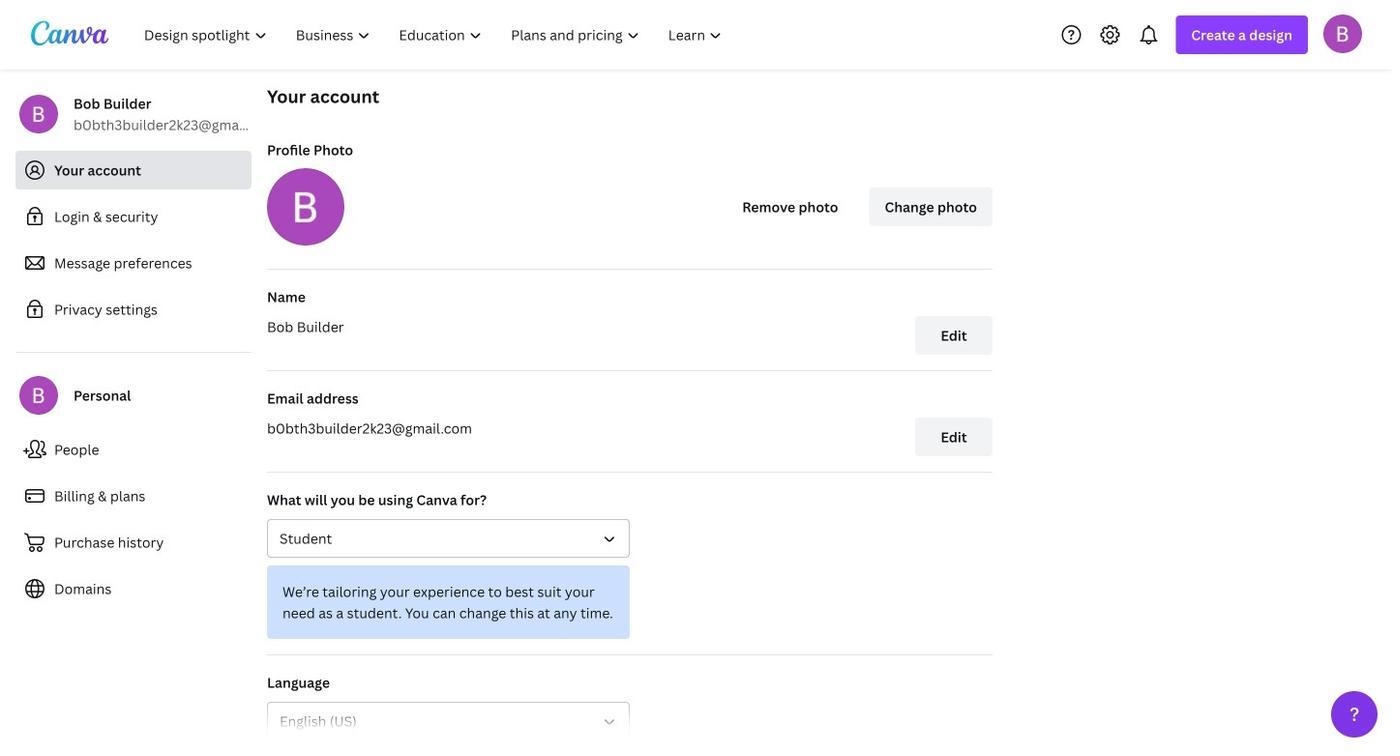 Task type: describe. For each thing, give the bounding box(es) containing it.
Language: English (US) button
[[267, 702, 630, 741]]

bob builder image
[[1324, 14, 1362, 53]]



Task type: locate. For each thing, give the bounding box(es) containing it.
top level navigation element
[[132, 15, 739, 54]]

None button
[[267, 520, 630, 558]]



Task type: vqa. For each thing, say whether or not it's contained in the screenshot.
the 'Green Colorful Cute Aesthetic Group Project Presentation' group at the left bottom
no



